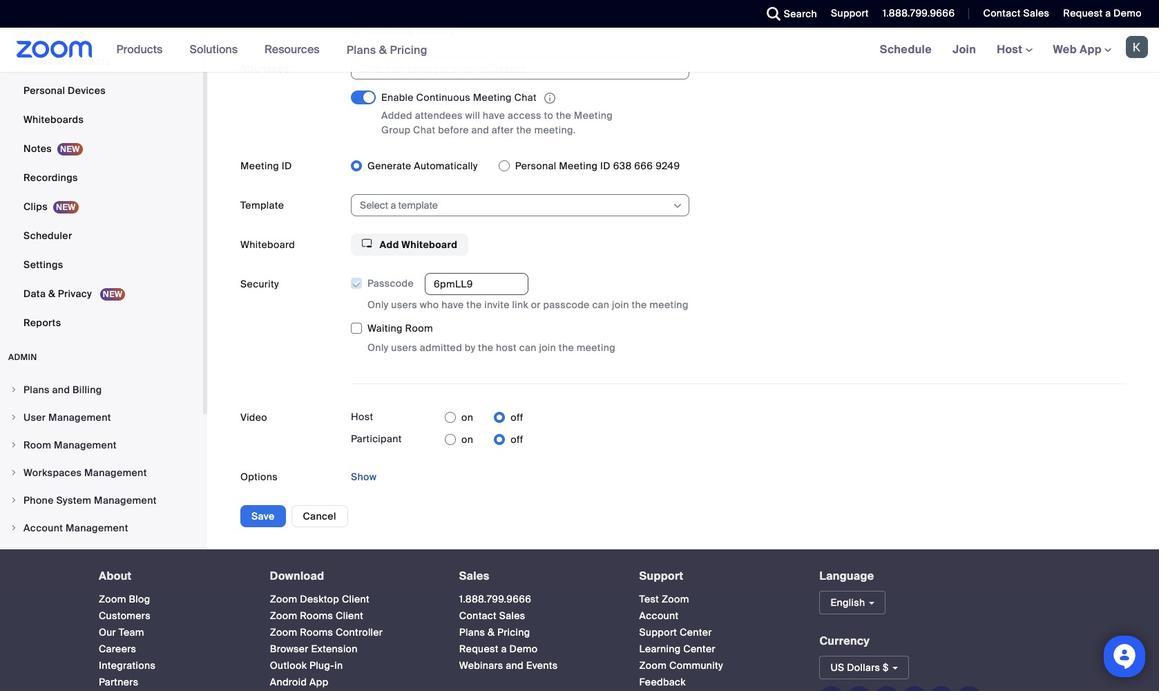 Task type: describe. For each thing, give the bounding box(es) containing it.
integrations link
[[99, 659, 156, 672]]

test zoom link
[[640, 593, 689, 605]]

management for room management
[[54, 439, 117, 452]]

outlook
[[270, 659, 307, 672]]

account inside test zoom account support center learning center zoom community feedback
[[640, 610, 679, 622]]

right image for account management
[[10, 524, 18, 532]]

add whiteboard
[[377, 239, 458, 251]]

plug-
[[310, 659, 335, 672]]

about link
[[99, 569, 132, 584]]

dollars
[[847, 661, 881, 674]]

account link
[[640, 610, 679, 622]]

2 vertical spatial meeting
[[577, 342, 616, 354]]

0 vertical spatial support
[[831, 7, 869, 19]]

zoom desktop client link
[[270, 593, 370, 605]]

our team link
[[99, 626, 144, 639]]

none text field inside security group
[[425, 273, 529, 295]]

zoom blog customers our team careers integrations partners
[[99, 593, 156, 688]]

app inside meetings navigation
[[1080, 42, 1102, 57]]

meeting inside enable continuous meeting chat application
[[473, 91, 512, 104]]

phone for phone
[[23, 27, 54, 39]]

room management menu item
[[0, 432, 203, 459]]

9249
[[656, 160, 680, 172]]

and inside added attendees will have access to the meeting group chat before and after the meeting.
[[472, 124, 489, 136]]

by
[[465, 342, 476, 354]]

about
[[99, 569, 132, 584]]

personal for personal devices
[[23, 85, 65, 97]]

zoom inside zoom blog customers our team careers integrations partners
[[99, 593, 126, 605]]

cancel button
[[291, 506, 348, 528]]

$
[[883, 661, 889, 674]]

0 vertical spatial a
[[1106, 7, 1112, 19]]

download link
[[270, 569, 324, 584]]

room inside menu item
[[23, 439, 51, 452]]

pricing inside 1.888.799.9666 contact sales plans & pricing request a demo webinars and events
[[498, 626, 530, 639]]

after
[[492, 124, 514, 136]]

meeting id
[[240, 160, 292, 172]]

1 horizontal spatial contact
[[984, 7, 1021, 19]]

add whiteboard button
[[351, 234, 469, 256]]

plans & pricing
[[347, 43, 428, 57]]

personal devices
[[23, 85, 106, 97]]

0 vertical spatial sales
[[1024, 7, 1050, 19]]

1.888.799.9666 for 1.888.799.9666
[[883, 7, 955, 19]]

admin
[[8, 352, 37, 363]]

enable continuous meeting chat application
[[381, 91, 644, 106]]

meeting id option group
[[351, 155, 1126, 177]]

sales inside 1.888.799.9666 contact sales plans & pricing request a demo webinars and events
[[499, 610, 526, 622]]

0 horizontal spatial can
[[519, 342, 537, 354]]

& for pricing
[[379, 43, 387, 57]]

android
[[270, 676, 307, 688]]

chat inside added attendees will have access to the meeting group chat before and after the meeting.
[[413, 124, 436, 136]]

admitted
[[420, 342, 462, 354]]

0 vertical spatial client
[[342, 593, 370, 605]]

privacy
[[58, 288, 92, 300]]

save button
[[240, 506, 286, 528]]

management up account management menu item
[[94, 494, 157, 507]]

show button
[[351, 466, 377, 488]]

demo inside 1.888.799.9666 contact sales plans & pricing request a demo webinars and events
[[510, 643, 538, 655]]

plans for plans & pricing
[[347, 43, 376, 57]]

waiting room
[[368, 322, 433, 335]]

web
[[1054, 42, 1077, 57]]

products
[[117, 42, 163, 57]]

recordings link
[[0, 164, 203, 192]]

0 vertical spatial center
[[680, 626, 712, 639]]

learn more about enable continuous meeting chat image
[[540, 92, 560, 105]]

currency
[[820, 634, 870, 648]]

add
[[380, 239, 399, 251]]

right image
[[10, 469, 18, 477]]

account inside account management menu item
[[23, 522, 63, 535]]

scheduler link
[[0, 222, 203, 250]]

meetings navigation
[[870, 28, 1160, 73]]

added
[[381, 109, 413, 122]]

plans and billing
[[23, 384, 102, 396]]

2 rooms from the top
[[300, 626, 333, 639]]

1.888.799.9666 for 1.888.799.9666 contact sales plans & pricing request a demo webinars and events
[[459, 593, 532, 605]]

contacts
[[68, 56, 111, 68]]

invite
[[485, 299, 510, 311]]

right image for user management
[[10, 414, 18, 422]]

clips link
[[0, 193, 203, 221]]

billing
[[73, 384, 102, 396]]

web app button
[[1054, 42, 1112, 57]]

to
[[544, 109, 554, 122]]

personal for personal contacts
[[23, 56, 65, 68]]

phone system management menu item
[[0, 488, 203, 514]]

webinars
[[459, 659, 504, 672]]

phone link
[[0, 19, 203, 47]]

data & privacy
[[23, 288, 95, 300]]

attendees
[[240, 62, 289, 75]]

1.888.799.9666 link
[[459, 593, 532, 605]]

users for admitted
[[391, 342, 417, 354]]

0 horizontal spatial host
[[351, 411, 374, 423]]

recordings
[[23, 172, 78, 184]]

us dollars $
[[831, 661, 889, 674]]

show
[[351, 471, 377, 483]]

english
[[831, 596, 866, 609]]

request inside 1.888.799.9666 contact sales plans & pricing request a demo webinars and events
[[459, 643, 499, 655]]

recurring meeting
[[368, 24, 455, 37]]

sales link
[[459, 569, 490, 584]]

blog
[[129, 593, 150, 605]]

customers link
[[99, 610, 151, 622]]

added attendees will have access to the meeting group chat before and after the meeting.
[[381, 109, 613, 136]]

reports link
[[0, 309, 203, 337]]

extension
[[311, 643, 358, 655]]

schedule link
[[870, 28, 943, 72]]

on for participant
[[462, 434, 474, 446]]

only users admitted by the host can join the meeting
[[368, 342, 616, 354]]

access
[[508, 109, 542, 122]]

continuous
[[416, 91, 471, 104]]

right image for plans and billing
[[10, 386, 18, 394]]

before
[[438, 124, 469, 136]]

careers link
[[99, 643, 136, 655]]

careers
[[99, 643, 136, 655]]

& inside 1.888.799.9666 contact sales plans & pricing request a demo webinars and events
[[488, 626, 495, 639]]

english button
[[820, 591, 886, 614]]

data & privacy link
[[0, 280, 203, 308]]

plans for plans and billing
[[23, 384, 50, 396]]

have for access
[[483, 109, 505, 122]]

settings
[[23, 259, 63, 271]]

user management menu item
[[0, 405, 203, 431]]

download
[[270, 569, 324, 584]]

request a demo
[[1064, 7, 1142, 19]]

link
[[512, 299, 529, 311]]

android app link
[[270, 676, 329, 688]]

browser extension link
[[270, 643, 358, 655]]

whiteboards link
[[0, 106, 203, 134]]

off for participant
[[511, 434, 524, 446]]

security
[[240, 278, 279, 290]]

workspaces
[[23, 467, 82, 479]]

0 horizontal spatial join
[[539, 342, 556, 354]]

0 vertical spatial meeting
[[416, 24, 455, 37]]

admin menu menu
[[0, 377, 203, 570]]

devices
[[68, 85, 106, 97]]

management for workspaces management
[[84, 467, 147, 479]]

participant option group
[[445, 429, 524, 451]]

zoom rooms client link
[[270, 610, 364, 622]]

partners link
[[99, 676, 139, 688]]

chat inside application
[[515, 91, 537, 104]]

1 id from the left
[[282, 160, 292, 172]]



Task type: locate. For each thing, give the bounding box(es) containing it.
host up the participant
[[351, 411, 374, 423]]

& for privacy
[[48, 288, 55, 300]]

personal contacts link
[[0, 48, 203, 76]]

0 vertical spatial personal
[[23, 56, 65, 68]]

only for only users who have the invite link or passcode can join the meeting
[[368, 299, 389, 311]]

1 vertical spatial client
[[336, 610, 364, 622]]

2 horizontal spatial &
[[488, 626, 495, 639]]

0 vertical spatial plans
[[347, 43, 376, 57]]

scheduler
[[23, 230, 72, 242]]

only down waiting
[[368, 342, 389, 354]]

zoom logo image
[[17, 41, 92, 58]]

phone inside menu item
[[23, 494, 54, 507]]

community
[[670, 659, 724, 672]]

will
[[465, 109, 480, 122]]

whiteboard down template on the left of page
[[240, 239, 295, 251]]

0 horizontal spatial account
[[23, 522, 63, 535]]

support down account link
[[640, 626, 677, 639]]

banner
[[0, 28, 1160, 73]]

options
[[240, 471, 278, 483]]

1 vertical spatial on
[[462, 434, 474, 446]]

0 horizontal spatial have
[[442, 299, 464, 311]]

app down plug-
[[310, 676, 329, 688]]

desktop
[[300, 593, 339, 605]]

& down recurring at the top of the page
[[379, 43, 387, 57]]

0 horizontal spatial contact
[[459, 610, 497, 622]]

users up waiting room
[[391, 299, 417, 311]]

1.888.799.9666
[[883, 7, 955, 19], [459, 593, 532, 605]]

plans up webinars
[[459, 626, 485, 639]]

1 vertical spatial host
[[351, 411, 374, 423]]

2 vertical spatial &
[[488, 626, 495, 639]]

demo up webinars and events link
[[510, 643, 538, 655]]

join right passcode
[[612, 299, 629, 311]]

center up learning center link at bottom
[[680, 626, 712, 639]]

on up the participant option group
[[462, 412, 474, 424]]

1 horizontal spatial room
[[405, 322, 433, 335]]

management up workspaces management
[[54, 439, 117, 452]]

management for account management
[[66, 522, 128, 535]]

2 vertical spatial personal
[[515, 160, 557, 172]]

0 horizontal spatial whiteboard
[[240, 239, 295, 251]]

have for the
[[442, 299, 464, 311]]

zoom blog link
[[99, 593, 150, 605]]

off up the participant option group
[[511, 412, 524, 424]]

resources
[[265, 42, 320, 57]]

0 vertical spatial request
[[1064, 7, 1103, 19]]

meeting up meeting.
[[574, 109, 613, 122]]

pricing up webinars and events link
[[498, 626, 530, 639]]

1 vertical spatial plans
[[23, 384, 50, 396]]

room down who
[[405, 322, 433, 335]]

request up web app dropdown button
[[1064, 7, 1103, 19]]

app right web
[[1080, 42, 1102, 57]]

1 horizontal spatial plans
[[347, 43, 376, 57]]

personal contacts
[[23, 56, 111, 68]]

1 vertical spatial support
[[640, 569, 684, 584]]

0 horizontal spatial and
[[52, 384, 70, 396]]

0 vertical spatial have
[[483, 109, 505, 122]]

only up waiting
[[368, 299, 389, 311]]

can right passcode
[[593, 299, 610, 311]]

1 vertical spatial off
[[511, 434, 524, 446]]

2 horizontal spatial sales
[[1024, 7, 1050, 19]]

1 on from the top
[[462, 412, 474, 424]]

sales up 1.888.799.9666 link
[[459, 569, 490, 584]]

& inside product information navigation
[[379, 43, 387, 57]]

1 vertical spatial &
[[48, 288, 55, 300]]

0 vertical spatial chat
[[515, 91, 537, 104]]

1 vertical spatial sales
[[459, 569, 490, 584]]

right image for phone system management
[[10, 497, 18, 505]]

1 vertical spatial room
[[23, 439, 51, 452]]

0 horizontal spatial room
[[23, 439, 51, 452]]

contact inside 1.888.799.9666 contact sales plans & pricing request a demo webinars and events
[[459, 610, 497, 622]]

customers
[[99, 610, 151, 622]]

1 vertical spatial and
[[52, 384, 70, 396]]

room management
[[23, 439, 117, 452]]

meeting up template on the left of page
[[240, 160, 279, 172]]

1 vertical spatial phone
[[23, 494, 54, 507]]

request up webinars
[[459, 643, 499, 655]]

0 horizontal spatial id
[[282, 160, 292, 172]]

room down user
[[23, 439, 51, 452]]

0 vertical spatial and
[[472, 124, 489, 136]]

id left "638"
[[601, 160, 611, 172]]

off down host "option group"
[[511, 434, 524, 446]]

plans and billing menu item
[[0, 377, 203, 403]]

our
[[99, 626, 116, 639]]

management down billing
[[48, 412, 111, 424]]

support link
[[821, 0, 873, 28], [831, 7, 869, 19], [640, 569, 684, 584]]

1 vertical spatial have
[[442, 299, 464, 311]]

attendees
[[415, 109, 463, 122]]

demo
[[1114, 7, 1142, 19], [510, 643, 538, 655]]

settings link
[[0, 251, 203, 279]]

personal menu menu
[[0, 0, 203, 338]]

learning
[[640, 643, 681, 655]]

0 vertical spatial app
[[1080, 42, 1102, 57]]

1 right image from the top
[[10, 386, 18, 394]]

1 phone from the top
[[23, 27, 54, 39]]

0 vertical spatial can
[[593, 299, 610, 311]]

webinars and events link
[[459, 659, 558, 672]]

client
[[342, 593, 370, 605], [336, 610, 364, 622]]

right image inside the "room management" menu item
[[10, 441, 18, 450]]

right image for room management
[[10, 441, 18, 450]]

only for only users admitted by the host can join the meeting
[[368, 342, 389, 354]]

contact up 'host' dropdown button
[[984, 7, 1021, 19]]

browser
[[270, 643, 309, 655]]

0 horizontal spatial plans
[[23, 384, 50, 396]]

user management
[[23, 412, 111, 424]]

request a demo link
[[1053, 0, 1160, 28], [1064, 7, 1142, 19], [459, 643, 538, 655]]

1 horizontal spatial 1.888.799.9666
[[883, 7, 955, 19]]

on down host "option group"
[[462, 434, 474, 446]]

0 vertical spatial demo
[[1114, 7, 1142, 19]]

1 horizontal spatial a
[[1106, 7, 1112, 19]]

1 vertical spatial contact
[[459, 610, 497, 622]]

join right 'host'
[[539, 342, 556, 354]]

1 vertical spatial chat
[[413, 124, 436, 136]]

resources button
[[265, 28, 326, 72]]

& inside data & privacy link
[[48, 288, 55, 300]]

1 off from the top
[[511, 412, 524, 424]]

0 vertical spatial contact
[[984, 7, 1021, 19]]

pricing inside product information navigation
[[390, 43, 428, 57]]

phone up zoom logo on the top left of the page
[[23, 27, 54, 39]]

1.888.799.9666 up schedule
[[883, 7, 955, 19]]

0 vertical spatial join
[[612, 299, 629, 311]]

phone inside personal menu menu
[[23, 27, 54, 39]]

0 vertical spatial host
[[997, 42, 1026, 57]]

center up community
[[684, 643, 716, 655]]

plans up user
[[23, 384, 50, 396]]

management inside menu item
[[54, 439, 117, 452]]

plans & pricing link
[[347, 43, 428, 57], [347, 43, 428, 57], [459, 626, 530, 639]]

sales down 1.888.799.9666 link
[[499, 610, 526, 622]]

app
[[1080, 42, 1102, 57], [310, 676, 329, 688]]

2 whiteboard from the left
[[402, 239, 458, 251]]

have right who
[[442, 299, 464, 311]]

whiteboards
[[23, 114, 84, 126]]

personal meeting id 638 666 9249
[[515, 160, 680, 172]]

passcode
[[368, 277, 414, 290]]

& right data
[[48, 288, 55, 300]]

0 horizontal spatial request
[[459, 643, 499, 655]]

right image inside user management menu item
[[10, 414, 18, 422]]

sales up 'host' dropdown button
[[1024, 7, 1050, 19]]

id up template on the left of page
[[282, 160, 292, 172]]

and left events
[[506, 659, 524, 672]]

on inside the participant option group
[[462, 434, 474, 446]]

plans inside product information navigation
[[347, 43, 376, 57]]

1 rooms from the top
[[300, 610, 333, 622]]

and inside menu item
[[52, 384, 70, 396]]

0 vertical spatial &
[[379, 43, 387, 57]]

support inside test zoom account support center learning center zoom community feedback
[[640, 626, 677, 639]]

automatically
[[414, 160, 478, 172]]

join
[[612, 299, 629, 311], [539, 342, 556, 354]]

save
[[252, 510, 275, 523]]

id
[[282, 160, 292, 172], [601, 160, 611, 172]]

cancel
[[303, 510, 336, 523]]

right image inside phone system management menu item
[[10, 497, 18, 505]]

1 horizontal spatial demo
[[1114, 7, 1142, 19]]

2 vertical spatial sales
[[499, 610, 526, 622]]

language
[[820, 569, 875, 584]]

1.888.799.9666 button
[[873, 0, 959, 28], [883, 7, 955, 19]]

host option group
[[445, 407, 524, 429]]

2 off from the top
[[511, 434, 524, 446]]

center
[[680, 626, 712, 639], [684, 643, 716, 655]]

1 horizontal spatial account
[[640, 610, 679, 622]]

system
[[56, 494, 91, 507]]

rooms down the zoom rooms client link
[[300, 626, 333, 639]]

personal inside personal contacts "link"
[[23, 56, 65, 68]]

and left billing
[[52, 384, 70, 396]]

0 horizontal spatial demo
[[510, 643, 538, 655]]

5 right image from the top
[[10, 524, 18, 532]]

1 vertical spatial account
[[640, 610, 679, 622]]

can right 'host'
[[519, 342, 537, 354]]

personal inside 'personal devices' link
[[23, 85, 65, 97]]

1 horizontal spatial chat
[[515, 91, 537, 104]]

reports
[[23, 317, 61, 329]]

personal down meeting.
[[515, 160, 557, 172]]

show options image
[[672, 201, 683, 212]]

phone system management
[[23, 494, 157, 507]]

0 vertical spatial account
[[23, 522, 63, 535]]

personal up the personal devices
[[23, 56, 65, 68]]

a up web app dropdown button
[[1106, 7, 1112, 19]]

personal inside meeting id option group
[[515, 160, 557, 172]]

1 horizontal spatial can
[[593, 299, 610, 311]]

menu item
[[0, 543, 203, 569]]

a up webinars and events link
[[501, 643, 507, 655]]

side navigation navigation
[[0, 0, 207, 570]]

whiteboard
[[240, 239, 295, 251], [402, 239, 458, 251]]

4 right image from the top
[[10, 497, 18, 505]]

right image inside account management menu item
[[10, 524, 18, 532]]

0 vertical spatial pricing
[[390, 43, 428, 57]]

meeting up added attendees will have access to the meeting group chat before and after the meeting.
[[473, 91, 512, 104]]

host down contact sales
[[997, 42, 1026, 57]]

pricing down recurring meeting
[[390, 43, 428, 57]]

1 vertical spatial center
[[684, 643, 716, 655]]

and down the will
[[472, 124, 489, 136]]

plans down recurring at the top of the page
[[347, 43, 376, 57]]

638
[[613, 160, 632, 172]]

users down waiting room
[[391, 342, 417, 354]]

1.888.799.9666 inside 1.888.799.9666 contact sales plans & pricing request a demo webinars and events
[[459, 593, 532, 605]]

banner containing products
[[0, 28, 1160, 73]]

us
[[831, 661, 845, 674]]

workspaces management menu item
[[0, 460, 203, 486]]

1 users from the top
[[391, 299, 417, 311]]

personal up whiteboards
[[23, 85, 65, 97]]

1 horizontal spatial host
[[997, 42, 1026, 57]]

0 horizontal spatial &
[[48, 288, 55, 300]]

contact down 1.888.799.9666 link
[[459, 610, 497, 622]]

meeting inside added attendees will have access to the meeting group chat before and after the meeting.
[[574, 109, 613, 122]]

1 horizontal spatial meeting
[[577, 342, 616, 354]]

account down test zoom link
[[640, 610, 679, 622]]

id inside option group
[[601, 160, 611, 172]]

account down system
[[23, 522, 63, 535]]

us dollars $ button
[[820, 656, 910, 679]]

None text field
[[425, 273, 529, 295]]

1 vertical spatial can
[[519, 342, 537, 354]]

personal for personal meeting id 638 666 9249
[[515, 160, 557, 172]]

plans inside menu item
[[23, 384, 50, 396]]

1 horizontal spatial request
[[1064, 7, 1103, 19]]

1 horizontal spatial join
[[612, 299, 629, 311]]

2 users from the top
[[391, 342, 417, 354]]

join
[[953, 42, 977, 57]]

recurring
[[368, 24, 414, 37]]

can
[[593, 299, 610, 311], [519, 342, 537, 354]]

1 vertical spatial join
[[539, 342, 556, 354]]

only
[[368, 299, 389, 311], [368, 342, 389, 354]]

& down 1.888.799.9666 link
[[488, 626, 495, 639]]

account management menu item
[[0, 515, 203, 541]]

schedule
[[880, 42, 932, 57]]

1 horizontal spatial and
[[472, 124, 489, 136]]

2 horizontal spatial and
[[506, 659, 524, 672]]

2 phone from the top
[[23, 494, 54, 507]]

1 horizontal spatial &
[[379, 43, 387, 57]]

notes link
[[0, 135, 203, 163]]

management for user management
[[48, 412, 111, 424]]

enable
[[381, 91, 414, 104]]

have inside security group
[[442, 299, 464, 311]]

have up after
[[483, 109, 505, 122]]

1.888.799.9666 down sales link
[[459, 593, 532, 605]]

support right search on the top right of the page
[[831, 7, 869, 19]]

zoom desktop client zoom rooms client zoom rooms controller browser extension outlook plug-in android app
[[270, 593, 383, 688]]

0 vertical spatial 1.888.799.9666
[[883, 7, 955, 19]]

whiteboard right add at the top left of the page
[[402, 239, 458, 251]]

off inside host "option group"
[[511, 412, 524, 424]]

user
[[23, 412, 46, 424]]

profile picture image
[[1126, 36, 1149, 58]]

0 vertical spatial on
[[462, 412, 474, 424]]

0 vertical spatial only
[[368, 299, 389, 311]]

users for who
[[391, 299, 417, 311]]

0 horizontal spatial pricing
[[390, 43, 428, 57]]

and inside 1.888.799.9666 contact sales plans & pricing request a demo webinars and events
[[506, 659, 524, 672]]

2 id from the left
[[601, 160, 611, 172]]

1 vertical spatial meeting
[[650, 299, 689, 311]]

0 vertical spatial room
[[405, 322, 433, 335]]

off for host
[[511, 412, 524, 424]]

2 right image from the top
[[10, 414, 18, 422]]

data
[[23, 288, 46, 300]]

1 vertical spatial a
[[501, 643, 507, 655]]

3 right image from the top
[[10, 441, 18, 450]]

security group
[[350, 273, 1126, 356]]

1 horizontal spatial pricing
[[498, 626, 530, 639]]

0 vertical spatial phone
[[23, 27, 54, 39]]

1 horizontal spatial have
[[483, 109, 505, 122]]

0 horizontal spatial meeting
[[416, 24, 455, 37]]

web app
[[1054, 42, 1102, 57]]

phone down workspaces at bottom
[[23, 494, 54, 507]]

Persistent Chat, enter email address,Enter user names or email addresses text field
[[360, 58, 668, 79]]

test
[[640, 593, 659, 605]]

1 vertical spatial app
[[310, 676, 329, 688]]

management down phone system management menu item
[[66, 522, 128, 535]]

on for host
[[462, 412, 474, 424]]

0 horizontal spatial sales
[[459, 569, 490, 584]]

plans inside 1.888.799.9666 contact sales plans & pricing request a demo webinars and events
[[459, 626, 485, 639]]

1 only from the top
[[368, 299, 389, 311]]

0 horizontal spatial a
[[501, 643, 507, 655]]

phone for phone system management
[[23, 494, 54, 507]]

whiteboard inside add whiteboard button
[[402, 239, 458, 251]]

chat up access
[[515, 91, 537, 104]]

on inside host "option group"
[[462, 412, 474, 424]]

product information navigation
[[106, 28, 438, 73]]

app inside zoom desktop client zoom rooms client zoom rooms controller browser extension outlook plug-in android app
[[310, 676, 329, 688]]

2 only from the top
[[368, 342, 389, 354]]

waiting
[[368, 322, 403, 335]]

2 horizontal spatial meeting
[[650, 299, 689, 311]]

2 vertical spatial support
[[640, 626, 677, 639]]

0 vertical spatial rooms
[[300, 610, 333, 622]]

meeting.
[[534, 124, 576, 136]]

rooms down desktop
[[300, 610, 333, 622]]

host inside meetings navigation
[[997, 42, 1026, 57]]

feedback
[[640, 676, 686, 688]]

host button
[[997, 42, 1033, 57]]

management down the "room management" menu item
[[84, 467, 147, 479]]

right image inside the plans and billing menu item
[[10, 386, 18, 394]]

a inside 1.888.799.9666 contact sales plans & pricing request a demo webinars and events
[[501, 643, 507, 655]]

2 on from the top
[[462, 434, 474, 446]]

template
[[240, 199, 284, 212]]

1 vertical spatial demo
[[510, 643, 538, 655]]

meeting inside meeting id option group
[[559, 160, 598, 172]]

test zoom account support center learning center zoom community feedback
[[640, 593, 724, 688]]

1 vertical spatial rooms
[[300, 626, 333, 639]]

2 horizontal spatial plans
[[459, 626, 485, 639]]

support up test zoom link
[[640, 569, 684, 584]]

off inside the participant option group
[[511, 434, 524, 446]]

personal
[[23, 56, 65, 68], [23, 85, 65, 97], [515, 160, 557, 172]]

demo up "profile picture"
[[1114, 7, 1142, 19]]

products button
[[117, 28, 169, 72]]

have inside added attendees will have access to the meeting group chat before and after the meeting.
[[483, 109, 505, 122]]

0 horizontal spatial chat
[[413, 124, 436, 136]]

controller
[[336, 626, 383, 639]]

meeting down meeting.
[[559, 160, 598, 172]]

select meeting template text field
[[360, 195, 672, 216]]

1 vertical spatial request
[[459, 643, 499, 655]]

a
[[1106, 7, 1112, 19], [501, 643, 507, 655]]

2 vertical spatial and
[[506, 659, 524, 672]]

1 horizontal spatial whiteboard
[[402, 239, 458, 251]]

2 vertical spatial plans
[[459, 626, 485, 639]]

right image
[[10, 386, 18, 394], [10, 414, 18, 422], [10, 441, 18, 450], [10, 497, 18, 505], [10, 524, 18, 532]]

&
[[379, 43, 387, 57], [48, 288, 55, 300], [488, 626, 495, 639]]

1 vertical spatial 1.888.799.9666
[[459, 593, 532, 605]]

contact sales link
[[973, 0, 1053, 28], [984, 7, 1050, 19], [459, 610, 526, 622]]

chat down attendees
[[413, 124, 436, 136]]

1 whiteboard from the left
[[240, 239, 295, 251]]

room inside security group
[[405, 322, 433, 335]]



Task type: vqa. For each thing, say whether or not it's contained in the screenshot.
second menu item from the top of the the Admin Menu Menu at the left of the page right icon
no



